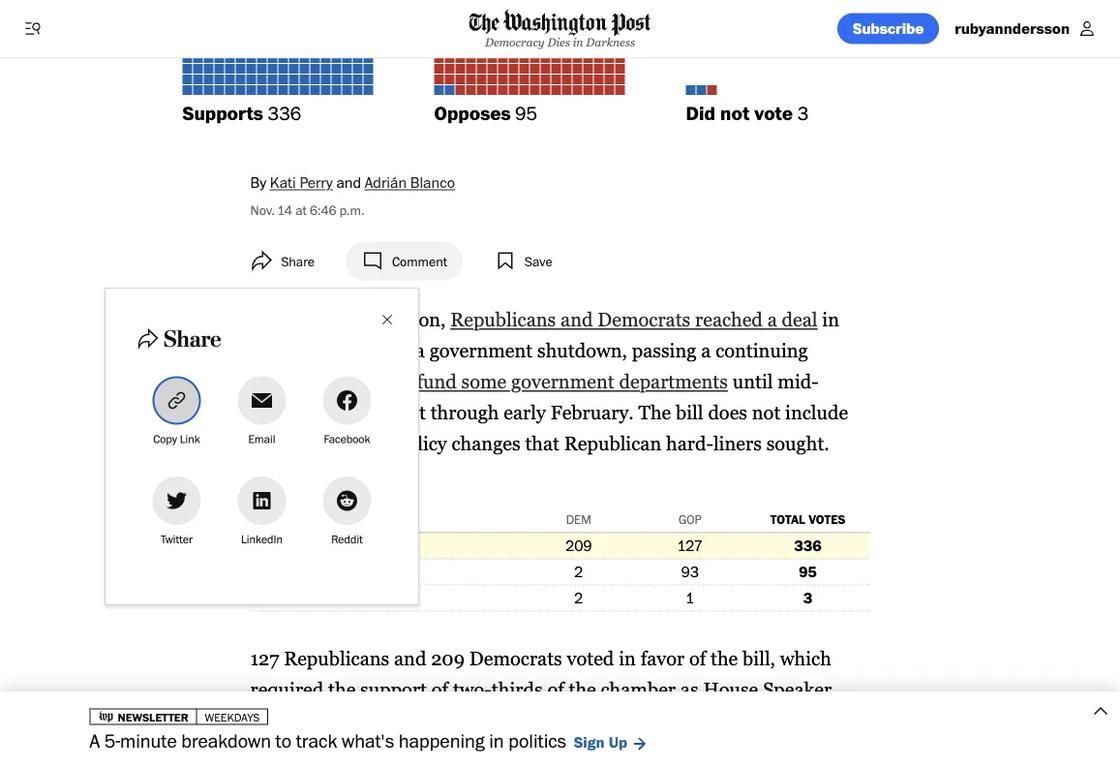 Task type: vqa. For each thing, say whether or not it's contained in the screenshot.
any at the top of the page
no



Task type: describe. For each thing, give the bounding box(es) containing it.
or
[[373, 432, 392, 454]]

thirds
[[492, 678, 543, 701]]

14
[[278, 201, 293, 218]]

on tuesday afternoon, republicans and democrats reached a deal
[[250, 308, 818, 330]]

the
[[639, 401, 672, 423]]

departments
[[620, 370, 728, 392]]

include
[[786, 401, 849, 423]]

voted
[[567, 647, 615, 670]]

by
[[250, 172, 266, 191]]

bill inside until mid- january and the rest through early february. the bill does not include spending cuts or policy changes that republican hard-liners sought.
[[676, 401, 704, 423]]

dem
[[566, 512, 592, 527]]

email
[[249, 432, 276, 446]]

0 vertical spatial 3
[[798, 101, 809, 124]]

to left rules
[[276, 729, 292, 753]]

0 horizontal spatial some
[[462, 370, 507, 392]]

link
[[180, 432, 200, 446]]

and up p.m.
[[337, 172, 361, 191]]

fund some government departments
[[417, 370, 728, 392]]

comment on this story image
[[348, 241, 463, 280]]

at
[[296, 201, 307, 218]]

reddit
[[332, 533, 363, 547]]

supports for supports ✓
[[257, 536, 316, 555]]

of up pass
[[548, 678, 564, 701]]

by kati perry and adrián blanco
[[250, 172, 455, 191]]

nov. 14 at 6:46 p.m.
[[250, 201, 365, 218]]

save
[[525, 253, 553, 269]]

rest
[[394, 401, 426, 423]]

the down as
[[680, 709, 708, 732]]

will
[[381, 370, 412, 392]]

not for did not vote 3
[[721, 101, 750, 124]]

6:46
[[310, 201, 337, 218]]

which
[[781, 647, 832, 670]]

email this article image
[[250, 389, 274, 412]]

copy
[[153, 432, 177, 446]]

fund
[[417, 370, 457, 392]]

fund some government departments link
[[417, 370, 728, 392]]

0 vertical spatial democrats
[[598, 308, 691, 330]]

1 vertical spatial government
[[512, 370, 615, 392]]

1 horizontal spatial a
[[702, 339, 711, 361]]

0 vertical spatial 336
[[268, 101, 301, 124]]

adrián blanco link
[[365, 172, 455, 191]]

in the house to avoid a government shutdown, passing a continuing resolution that will
[[250, 308, 840, 392]]

through
[[431, 401, 499, 423]]

linkedin
[[241, 533, 283, 547]]

1 horizontal spatial republicans
[[451, 308, 556, 330]]

some inside 127 republicans and 209 democrats voted in favor of the bill, which required the support of two-thirds of the chamber as house speaker mike johnson (r-la.) chose to pass the bill under the suspension of house rules to fast track it because some republicans were
[[552, 740, 598, 763]]

5-
[[104, 729, 120, 753]]

copy link image
[[165, 389, 188, 412]]

in inside primary element
[[573, 35, 584, 49]]

supports ✓
[[257, 536, 332, 555]]

continuing
[[716, 339, 809, 361]]

mid-
[[778, 370, 819, 392]]

house inside the in the house to avoid a government shutdown, passing a continuing resolution that will
[[282, 339, 338, 361]]

the washington post homepage. image
[[469, 9, 651, 36]]

not inside until mid- january and the rest through early february. the bill does not include spending cuts or policy changes that republican hard-liners sought.
[[753, 401, 781, 423]]

results
[[286, 481, 336, 500]]

1
[[687, 589, 694, 608]]

vote
[[250, 481, 282, 500]]

not for did not vote
[[283, 589, 304, 608]]

did not vote
[[257, 589, 335, 608]]

2 horizontal spatial a
[[768, 308, 778, 330]]

politics
[[509, 729, 567, 753]]

chamber
[[601, 678, 676, 701]]

0 horizontal spatial a
[[415, 339, 425, 361]]

democrats inside 127 republicans and 209 democrats voted in favor of the bill, which required the support of two-thirds of the chamber as house speaker mike johnson (r-la.) chose to pass the bill under the suspension of house rules to fast track it because some republicans were
[[470, 647, 563, 670]]

until
[[733, 370, 774, 392]]

save element
[[481, 241, 569, 280]]

share on twitter image
[[165, 489, 188, 513]]

0 horizontal spatial track
[[296, 729, 338, 753]]

total
[[771, 512, 806, 527]]

bill,
[[743, 647, 776, 670]]

vote for did not vote
[[307, 589, 335, 608]]

hard-
[[667, 432, 714, 454]]

until mid- january and the rest through early february. the bill does not include spending cuts or policy changes that republican hard-liners sought.
[[250, 370, 849, 454]]

subscribe link
[[838, 13, 940, 44]]

0 horizontal spatial republicans
[[284, 647, 390, 670]]

sign up button
[[574, 733, 648, 752]]

republicans and democrats reached a deal link
[[451, 308, 818, 330]]

2 for 1
[[575, 589, 584, 608]]

reached
[[696, 308, 763, 330]]

subscribe
[[853, 19, 924, 38]]

afternoon,
[[357, 308, 446, 330]]

resolution
[[250, 370, 337, 392]]

adrián
[[365, 172, 407, 191]]

what's
[[342, 729, 394, 753]]

did for did not vote 3
[[686, 101, 716, 124]]

and inside 127 republicans and 209 democrats voted in favor of the bill, which required the support of two-thirds of the chamber as house speaker mike johnson (r-la.) chose to pass the bill under the suspension of house rules to fast track it because some republicans were
[[394, 647, 427, 670]]

bill inside 127 republicans and 209 democrats voted in favor of the bill, which required the support of two-thirds of the chamber as house speaker mike johnson (r-la.) chose to pass the bill under the suspension of house rules to fast track it because some republicans were
[[592, 709, 620, 732]]

93
[[682, 563, 699, 581]]

opposes 95
[[434, 101, 538, 124]]

pass
[[518, 709, 556, 732]]

two-
[[453, 678, 492, 701]]

it
[[463, 740, 475, 763]]

the inside the in the house to avoid a government shutdown, passing a continuing resolution that will
[[250, 339, 278, 361]]

rubyanndersson
[[955, 19, 1070, 38]]

1 vertical spatial house
[[704, 678, 759, 701]]

share on facebook image
[[336, 389, 359, 412]]

gop
[[679, 512, 702, 527]]

happening
[[399, 729, 485, 753]]

of down speaker
[[813, 709, 829, 732]]

of left the 'two-'
[[432, 678, 449, 701]]

1 vertical spatial 336
[[795, 536, 822, 555]]

that inside until mid- january and the rest through early february. the bill does not include spending cuts or policy changes that republican hard-liners sought.
[[526, 432, 560, 454]]

does
[[709, 401, 748, 423]]

to left pass
[[496, 709, 513, 732]]

suspension
[[712, 709, 808, 732]]

chose
[[443, 709, 492, 732]]

comment
[[392, 253, 448, 269]]

weekdays
[[205, 710, 260, 724]]

to inside the in the house to avoid a government shutdown, passing a continuing resolution that will
[[342, 339, 359, 361]]

kati
[[270, 172, 296, 191]]



Task type: locate. For each thing, give the bounding box(es) containing it.
government up fund at the left of the page
[[430, 339, 533, 361]]

vote for did not vote 3
[[755, 101, 793, 124]]

of up as
[[690, 647, 706, 670]]

2 down dem
[[575, 563, 584, 581]]

209 up the 'two-'
[[431, 647, 465, 670]]

95
[[516, 101, 538, 124], [799, 563, 817, 581]]

newsletter
[[118, 710, 189, 724]]

a down reached
[[702, 339, 711, 361]]

rubyanndersson button
[[948, 13, 1105, 44]]

house down mike
[[250, 740, 306, 763]]

republicans down the under
[[602, 740, 708, 763]]

and inside until mid- january and the rest through early february. the bill does not include spending cuts or policy changes that republican hard-liners sought.
[[325, 401, 357, 423]]

in inside the in the house to avoid a government shutdown, passing a continuing resolution that will
[[823, 308, 840, 330]]

bill up "sign up"
[[592, 709, 620, 732]]

track inside 127 republicans and 209 democrats voted in favor of the bill, which required the support of two-thirds of the chamber as house speaker mike johnson (r-la.) chose to pass the bill under the suspension of house rules to fast track it because some republicans were
[[415, 740, 458, 763]]

in inside 127 republicans and 209 democrats voted in favor of the bill, which required the support of two-thirds of the chamber as house speaker mike johnson (r-la.) chose to pass the bill under the suspension of house rules to fast track it because some republicans were
[[619, 647, 636, 670]]

2 2 from the top
[[575, 589, 584, 608]]

0 vertical spatial 95
[[516, 101, 538, 124]]

0 horizontal spatial 336
[[268, 101, 301, 124]]

not
[[721, 101, 750, 124], [753, 401, 781, 423], [283, 589, 304, 608]]

supports up "by"
[[183, 101, 263, 124]]

0 horizontal spatial share
[[164, 326, 221, 354]]

2 horizontal spatial not
[[753, 401, 781, 423]]

1 horizontal spatial 95
[[799, 563, 817, 581]]

dies
[[548, 35, 570, 49]]

democrats up thirds
[[470, 647, 563, 670]]

0 horizontal spatial not
[[283, 589, 304, 608]]

0 vertical spatial that
[[342, 370, 377, 392]]

1 vertical spatial not
[[753, 401, 781, 423]]

336 up kati
[[268, 101, 301, 124]]

0 vertical spatial some
[[462, 370, 507, 392]]

to left fast
[[357, 740, 374, 763]]

democracy dies in darkness
[[485, 35, 636, 49]]

1 horizontal spatial vote
[[755, 101, 793, 124]]

0 vertical spatial government
[[430, 339, 533, 361]]

and up shutdown,
[[561, 308, 593, 330]]

nov.
[[250, 201, 275, 218]]

share on linkedin image
[[250, 489, 274, 513]]

0 horizontal spatial 209
[[431, 647, 465, 670]]

vote results
[[250, 481, 336, 500]]

p.m.
[[340, 201, 365, 218]]

up
[[609, 733, 628, 752]]

2 vertical spatial house
[[250, 740, 306, 763]]

minute
[[120, 729, 177, 753]]

share up copy link 'icon'
[[164, 326, 221, 354]]

1 horizontal spatial democrats
[[598, 308, 691, 330]]

share dialog
[[105, 288, 419, 605]]

95 down the total votes at the bottom right
[[799, 563, 817, 581]]

0 horizontal spatial vote
[[307, 589, 335, 608]]

government
[[430, 339, 533, 361], [512, 370, 615, 392]]

1 vertical spatial share
[[164, 326, 221, 354]]

changes
[[452, 432, 521, 454]]

track right mike
[[296, 729, 338, 753]]

127 for 127
[[678, 536, 703, 555]]

and
[[337, 172, 361, 191], [561, 308, 593, 330], [325, 401, 357, 423], [394, 647, 427, 670]]

a right the avoid
[[415, 339, 425, 361]]

in right dies
[[573, 35, 584, 49]]

2 up voted
[[575, 589, 584, 608]]

republicans up the required
[[284, 647, 390, 670]]

127
[[678, 536, 703, 555], [250, 647, 279, 670]]

tuesday
[[281, 308, 352, 330]]

position
[[257, 512, 308, 527]]

spending
[[250, 432, 329, 454]]

republican
[[565, 432, 662, 454]]

0 vertical spatial vote
[[755, 101, 793, 124]]

0 vertical spatial bill
[[676, 401, 704, 423]]

127 for 127 republicans and 209 democrats voted in favor of the bill, which required the support of two-thirds of the chamber as house speaker mike johnson (r-la.) chose to pass the bill under the suspension of house rules to fast track it because some republicans were
[[250, 647, 279, 670]]

1 vertical spatial 209
[[431, 647, 465, 670]]

house down tuesday
[[282, 339, 338, 361]]

la.)
[[405, 709, 439, 732]]

1 vertical spatial did
[[257, 589, 279, 608]]

95 right opposes
[[516, 101, 538, 124]]

and up facebook at the left of page
[[325, 401, 357, 423]]

blanco
[[410, 172, 455, 191]]

0 vertical spatial did
[[686, 101, 716, 124]]

2 vertical spatial not
[[283, 589, 304, 608]]

twitter
[[161, 533, 193, 547]]

1 horizontal spatial some
[[552, 740, 598, 763]]

some up the through
[[462, 370, 507, 392]]

speaker
[[763, 678, 832, 701]]

the inside until mid- january and the rest through early february. the bill does not include spending cuts or policy changes that republican hard-liners sought.
[[362, 401, 389, 423]]

1 vertical spatial 3
[[804, 589, 813, 608]]

votes
[[809, 512, 846, 527]]

some
[[462, 370, 507, 392], [552, 740, 598, 763]]

a
[[90, 729, 100, 753]]

0 vertical spatial 127
[[678, 536, 703, 555]]

because
[[480, 740, 548, 763]]

some left up
[[552, 740, 598, 763]]

3
[[798, 101, 809, 124], [804, 589, 813, 608]]

0 horizontal spatial that
[[342, 370, 377, 392]]

of
[[690, 647, 706, 670], [432, 678, 449, 701], [548, 678, 564, 701], [813, 709, 829, 732]]

1 horizontal spatial track
[[415, 740, 458, 763]]

government inside the in the house to avoid a government shutdown, passing a continuing resolution that will
[[430, 339, 533, 361]]

sought.
[[767, 432, 830, 454]]

(r-
[[377, 709, 405, 732]]

in right "deal"
[[823, 308, 840, 330]]

were
[[713, 740, 754, 763]]

in up 'chamber'
[[619, 647, 636, 670]]

1 vertical spatial vote
[[307, 589, 335, 608]]

209 inside 127 republicans and 209 democrats voted in favor of the bill, which required the support of two-thirds of the chamber as house speaker mike johnson (r-la.) chose to pass the bill under the suspension of house rules to fast track it because some republicans were
[[431, 647, 465, 670]]

2 horizontal spatial republicans
[[602, 740, 708, 763]]

the up sign
[[560, 709, 588, 732]]

127 up the required
[[250, 647, 279, 670]]

on
[[250, 308, 276, 330]]

share inside dialog
[[164, 326, 221, 354]]

democracy
[[485, 35, 545, 49]]

1 horizontal spatial bill
[[676, 401, 704, 423]]

house
[[282, 339, 338, 361], [704, 678, 759, 701], [250, 740, 306, 763]]

0 vertical spatial not
[[721, 101, 750, 124]]

1 vertical spatial bill
[[592, 709, 620, 732]]

2 for 93
[[575, 563, 584, 581]]

to left the avoid
[[342, 339, 359, 361]]

vote
[[755, 101, 793, 124], [307, 589, 335, 608]]

deal
[[782, 308, 818, 330]]

2 vertical spatial republicans
[[602, 740, 708, 763]]

mike
[[250, 709, 294, 732]]

democracy dies in darkness link
[[469, 9, 651, 49]]

that left the will
[[342, 370, 377, 392]]

track
[[296, 729, 338, 753], [415, 740, 458, 763]]

and up support
[[394, 647, 427, 670]]

did
[[686, 101, 716, 124], [257, 589, 279, 608]]

0 horizontal spatial 95
[[516, 101, 538, 124]]

0 vertical spatial republicans
[[451, 308, 556, 330]]

1 vertical spatial 2
[[575, 589, 584, 608]]

209 down dem
[[566, 536, 592, 555]]

1 vertical spatial 95
[[799, 563, 817, 581]]

save image
[[481, 241, 569, 280]]

supports down position on the bottom left of page
[[257, 536, 316, 555]]

cuts
[[333, 432, 368, 454]]

supports 336
[[183, 101, 301, 124]]

1 horizontal spatial 336
[[795, 536, 822, 555]]

the up johnson
[[328, 678, 356, 701]]

house right as
[[704, 678, 759, 701]]

that
[[342, 370, 377, 392], [526, 432, 560, 454]]

did for did not vote
[[257, 589, 279, 608]]

copy link
[[153, 432, 200, 446]]

january
[[250, 401, 320, 423]]

1 vertical spatial some
[[552, 740, 598, 763]]

that inside the in the house to avoid a government shutdown, passing a continuing resolution that will
[[342, 370, 377, 392]]

rules
[[310, 740, 353, 763]]

early
[[504, 401, 546, 423]]

share down at
[[281, 253, 315, 269]]

1 vertical spatial republicans
[[284, 647, 390, 670]]

shutdown,
[[538, 339, 628, 361]]

the down on
[[250, 339, 278, 361]]

0 vertical spatial supports
[[183, 101, 263, 124]]

the down voted
[[569, 678, 596, 701]]

that down early
[[526, 432, 560, 454]]

liners
[[714, 432, 762, 454]]

support
[[360, 678, 427, 701]]

share on reddit image
[[336, 489, 359, 513]]

republicans down save image
[[451, 308, 556, 330]]

share this article image
[[237, 241, 334, 284]]

127 republicans and 209 democrats voted in favor of the bill, which required the support of two-thirds of the chamber as house speaker mike johnson (r-la.) chose to pass the bill under the suspension of house rules to fast track it because some republicans were
[[250, 647, 832, 763]]

search and browse sections image
[[23, 19, 43, 38]]

a left "deal"
[[768, 308, 778, 330]]

0 horizontal spatial 127
[[250, 647, 279, 670]]

0 horizontal spatial did
[[257, 589, 279, 608]]

in right it at left
[[489, 729, 504, 753]]

under
[[625, 709, 676, 732]]

1 2 from the top
[[575, 563, 584, 581]]

127 inside 127 republicans and 209 democrats voted in favor of the bill, which required the support of two-thirds of the chamber as house speaker mike johnson (r-la.) chose to pass the bill under the suspension of house rules to fast track it because some republicans were
[[250, 647, 279, 670]]

bill up hard-
[[676, 401, 704, 423]]

336
[[268, 101, 301, 124], [795, 536, 822, 555]]

1 vertical spatial that
[[526, 432, 560, 454]]

1 vertical spatial 127
[[250, 647, 279, 670]]

1 horizontal spatial did
[[686, 101, 716, 124]]

supports for supports 336
[[183, 101, 263, 124]]

0 vertical spatial 209
[[566, 536, 592, 555]]

1 vertical spatial democrats
[[470, 647, 563, 670]]

1 horizontal spatial that
[[526, 432, 560, 454]]

0 vertical spatial 2
[[575, 563, 584, 581]]

to
[[342, 339, 359, 361], [496, 709, 513, 732], [276, 729, 292, 753], [357, 740, 374, 763]]

0 horizontal spatial bill
[[592, 709, 620, 732]]

1 horizontal spatial not
[[721, 101, 750, 124]]

close popover image
[[380, 312, 395, 327]]

track left it at left
[[415, 740, 458, 763]]

1 horizontal spatial 209
[[566, 536, 592, 555]]

the right share on facebook image
[[362, 401, 389, 423]]

february.
[[551, 401, 634, 423]]

1 vertical spatial supports
[[257, 536, 316, 555]]

1 horizontal spatial share
[[281, 253, 315, 269]]

127 down gop
[[678, 536, 703, 555]]

0 vertical spatial share
[[281, 253, 315, 269]]

the left bill,
[[711, 647, 738, 670]]

1 horizontal spatial 127
[[678, 536, 703, 555]]

0 horizontal spatial democrats
[[470, 647, 563, 670]]

336 down the total votes at the bottom right
[[795, 536, 822, 555]]

government down shutdown,
[[512, 370, 615, 392]]

required
[[250, 678, 324, 701]]

primary element
[[0, 0, 1121, 58]]

opposes
[[434, 101, 511, 124]]

perry
[[300, 172, 333, 191]]

total votes
[[771, 512, 846, 527]]

tagline, democracy dies in darkness element
[[469, 35, 651, 49]]

democrats up passing
[[598, 308, 691, 330]]

facebook
[[324, 432, 371, 446]]

a 5-minute breakdown to track what's happening in politics
[[90, 729, 567, 753]]

policy
[[396, 432, 447, 454]]

did not vote 3
[[686, 101, 809, 124]]

0 vertical spatial house
[[282, 339, 338, 361]]



